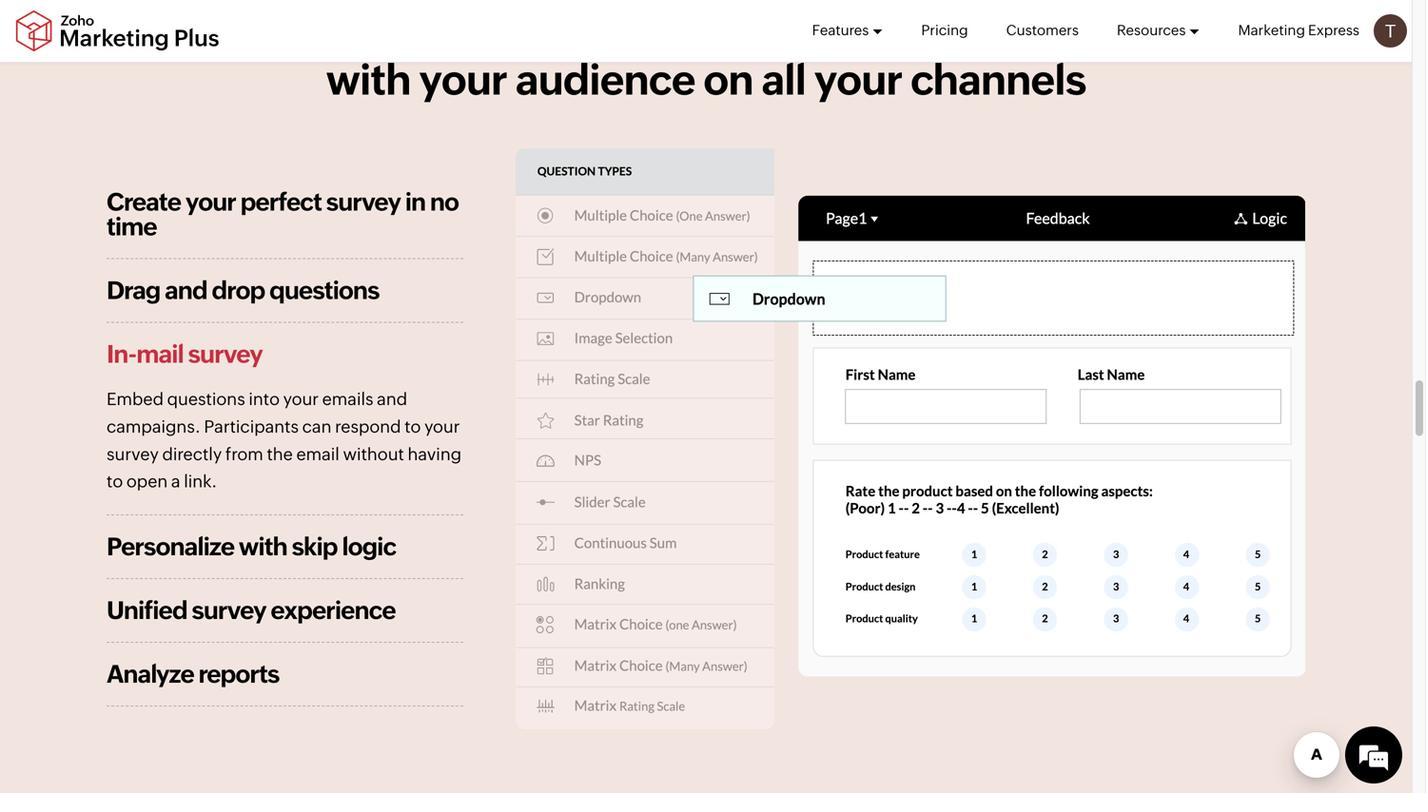 Task type: vqa. For each thing, say whether or not it's contained in the screenshot.
are corresponding to How
no



Task type: locate. For each thing, give the bounding box(es) containing it.
questions right drop
[[269, 277, 379, 305]]

1 horizontal spatial to
[[405, 417, 421, 437]]

reports
[[198, 660, 279, 689]]

channels
[[911, 55, 1087, 104]]

survey left no
[[326, 188, 401, 216]]

create for create your perfect survey in no time
[[107, 188, 181, 216]]

with
[[326, 55, 411, 104], [239, 533, 287, 561]]

audience
[[516, 55, 695, 104]]

customers link
[[1007, 0, 1079, 61]]

to left open
[[107, 472, 123, 492]]

survey
[[326, 188, 401, 216], [188, 340, 263, 369], [107, 445, 159, 464], [192, 597, 266, 625]]

time
[[107, 213, 157, 241]]

1 horizontal spatial with
[[326, 55, 411, 104]]

survey up open
[[107, 445, 159, 464]]

in inside create surveys in minutes and share them with your audience on all your channels
[[599, 14, 635, 62]]

in-mail survey
[[107, 340, 263, 369]]

1 horizontal spatial create
[[303, 14, 433, 62]]

features
[[813, 22, 869, 39]]

0 vertical spatial create
[[303, 14, 433, 62]]

directly
[[162, 445, 222, 464]]

minutes
[[643, 14, 802, 62]]

1 horizontal spatial and
[[377, 390, 408, 409]]

create inside create surveys in minutes and share them with your audience on all your channels
[[303, 14, 433, 62]]

1 vertical spatial with
[[239, 533, 287, 561]]

2 horizontal spatial and
[[810, 14, 884, 62]]

marketing express
[[1239, 22, 1360, 39]]

participants
[[204, 417, 299, 437]]

drop
[[212, 277, 265, 305]]

2 vertical spatial and
[[377, 390, 408, 409]]

skip
[[292, 533, 338, 561]]

0 vertical spatial questions
[[269, 277, 379, 305]]

with inside create surveys in minutes and share them with your audience on all your channels
[[326, 55, 411, 104]]

a
[[171, 472, 180, 492]]

1 horizontal spatial questions
[[269, 277, 379, 305]]

your
[[419, 55, 507, 104], [814, 55, 903, 104], [185, 188, 236, 216], [283, 390, 319, 409], [425, 417, 460, 437]]

and up respond
[[377, 390, 408, 409]]

0 horizontal spatial create
[[107, 188, 181, 216]]

and left drop
[[165, 277, 207, 305]]

create
[[303, 14, 433, 62], [107, 188, 181, 216]]

create inside create your perfect survey in no time
[[107, 188, 181, 216]]

emails
[[322, 390, 374, 409]]

drag
[[107, 277, 160, 305]]

0 vertical spatial in
[[599, 14, 635, 62]]

0 vertical spatial and
[[810, 14, 884, 62]]

customers
[[1007, 22, 1079, 39]]

can
[[302, 417, 332, 437]]

to up having
[[405, 417, 421, 437]]

0 vertical spatial with
[[326, 55, 411, 104]]

0 horizontal spatial in
[[405, 188, 426, 216]]

to
[[405, 417, 421, 437], [107, 472, 123, 492]]

questions
[[269, 277, 379, 305], [167, 390, 245, 409]]

survey marketing image
[[516, 148, 1306, 730]]

link.
[[184, 472, 217, 492]]

in
[[599, 14, 635, 62], [405, 188, 426, 216]]

in inside create your perfect survey in no time
[[405, 188, 426, 216]]

the
[[267, 445, 293, 464]]

and inside create surveys in minutes and share them with your audience on all your channels
[[810, 14, 884, 62]]

0 vertical spatial to
[[405, 417, 421, 437]]

pricing link
[[922, 0, 969, 61]]

1 horizontal spatial in
[[599, 14, 635, 62]]

0 horizontal spatial to
[[107, 472, 123, 492]]

questions down in-mail survey
[[167, 390, 245, 409]]

them
[[1008, 14, 1110, 62]]

zoho marketingplus logo image
[[14, 10, 221, 52]]

embed
[[107, 390, 164, 409]]

share
[[892, 14, 999, 62]]

unified
[[107, 597, 187, 625]]

questions inside embed questions into your emails and campaigns. participants can respond to your survey directly from the email without having to open a link.
[[167, 390, 245, 409]]

1 vertical spatial questions
[[167, 390, 245, 409]]

personalize with skip logic
[[107, 533, 396, 561]]

analyze
[[107, 660, 194, 689]]

in-
[[107, 340, 136, 369]]

0 horizontal spatial questions
[[167, 390, 245, 409]]

and
[[810, 14, 884, 62], [165, 277, 207, 305], [377, 390, 408, 409]]

0 horizontal spatial and
[[165, 277, 207, 305]]

campaigns.
[[107, 417, 201, 437]]

1 vertical spatial create
[[107, 188, 181, 216]]

survey up into
[[188, 340, 263, 369]]

1 vertical spatial in
[[405, 188, 426, 216]]

and right all
[[810, 14, 884, 62]]

perfect
[[240, 188, 322, 216]]



Task type: describe. For each thing, give the bounding box(es) containing it.
email
[[296, 445, 340, 464]]

features link
[[813, 0, 884, 61]]

personalize
[[107, 533, 234, 561]]

1 vertical spatial and
[[165, 277, 207, 305]]

analyze reports
[[107, 660, 279, 689]]

on
[[704, 55, 754, 104]]

having
[[408, 445, 462, 464]]

no
[[430, 188, 459, 216]]

resources link
[[1117, 0, 1201, 61]]

survey inside create your perfect survey in no time
[[326, 188, 401, 216]]

survey inside embed questions into your emails and campaigns. participants can respond to your survey directly from the email without having to open a link.
[[107, 445, 159, 464]]

experience
[[271, 597, 396, 625]]

survey up reports
[[192, 597, 266, 625]]

without
[[343, 445, 404, 464]]

unified survey experience
[[107, 597, 396, 625]]

embed questions into your emails and campaigns. participants can respond to your survey directly from the email without having to open a link.
[[107, 390, 462, 492]]

marketing express link
[[1239, 0, 1360, 61]]

create your perfect survey in no time
[[107, 188, 459, 241]]

your inside create your perfect survey in no time
[[185, 188, 236, 216]]

create surveys in minutes and share them with your audience on all your channels
[[303, 14, 1110, 104]]

express
[[1309, 22, 1360, 39]]

into
[[249, 390, 280, 409]]

surveys
[[441, 14, 591, 62]]

logic
[[342, 533, 396, 561]]

open
[[126, 472, 168, 492]]

drag and drop questions
[[107, 277, 379, 305]]

0 horizontal spatial with
[[239, 533, 287, 561]]

all
[[762, 55, 806, 104]]

mail
[[136, 340, 184, 369]]

resources
[[1117, 22, 1186, 39]]

respond
[[335, 417, 401, 437]]

and inside embed questions into your emails and campaigns. participants can respond to your survey directly from the email without having to open a link.
[[377, 390, 408, 409]]

terry turtle image
[[1374, 14, 1408, 48]]

marketing
[[1239, 22, 1306, 39]]

from
[[225, 445, 263, 464]]

create for create surveys in minutes and share them with your audience on all your channels
[[303, 14, 433, 62]]

1 vertical spatial to
[[107, 472, 123, 492]]

pricing
[[922, 22, 969, 39]]



